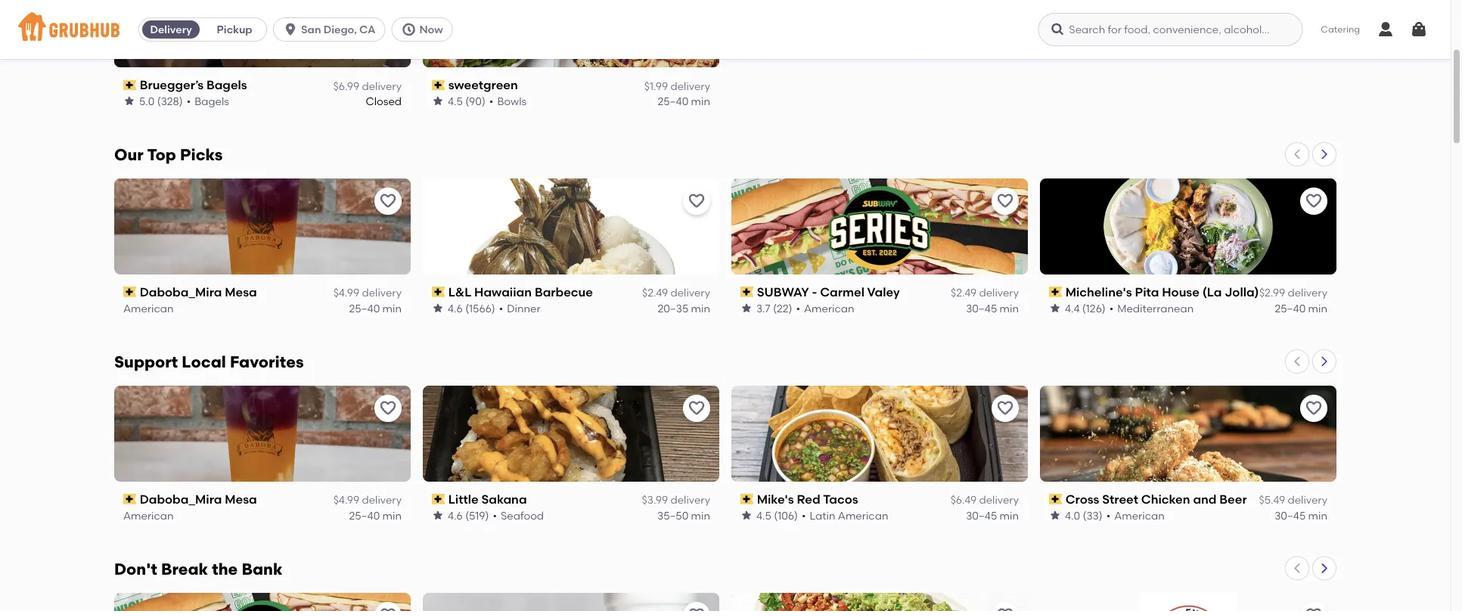 Task type: describe. For each thing, give the bounding box(es) containing it.
subscription pass image for bruegger's bagels
[[123, 80, 137, 90]]

street
[[1103, 492, 1139, 507]]

chipotle logo image
[[732, 593, 1028, 611]]

support
[[114, 352, 178, 372]]

save this restaurant button for mike's red tacos logo
[[992, 395, 1019, 422]]

6:45am
[[295, 13, 334, 26]]

$6.49
[[951, 494, 977, 507]]

bruegger's
[[140, 78, 204, 92]]

4.6 for our top picks
[[448, 302, 463, 315]]

mike's
[[757, 492, 794, 507]]

sakana
[[482, 492, 527, 507]]

the
[[212, 560, 238, 579]]

save this restaurant image for daboba_mira mesa
[[379, 399, 397, 418]]

1 horizontal spatial svg image
[[1411, 20, 1429, 39]]

$3.99
[[642, 494, 668, 507]]

• for micheline's pita house (la jolla)
[[1110, 302, 1114, 315]]

star icon image for micheline's pita house (la jolla)
[[1050, 302, 1062, 315]]

l&l hawaiian barbecue logo image
[[423, 178, 720, 275]]

subscription pass image for 4.5 (106)
[[741, 494, 754, 505]]

0 horizontal spatial subway - carmel valey logo image
[[114, 593, 411, 611]]

red
[[797, 492, 821, 507]]

20–35
[[658, 302, 689, 315]]

$2.49 delivery for l&l hawaiian barbecue
[[643, 287, 711, 299]]

daboba_mira mesa logo image for picks
[[114, 178, 411, 275]]

seafood
[[501, 509, 544, 522]]

star icon image for cross street chicken and beer
[[1050, 510, 1062, 522]]

cross street chicken and beer logo image
[[1041, 386, 1337, 482]]

delivery for 3.7 (22)
[[980, 287, 1019, 299]]

star icon image for mike's red tacos
[[741, 510, 753, 522]]

Search for food, convenience, alcohol... search field
[[1038, 13, 1303, 46]]

save this restaurant button for "cross street chicken and beer logo"
[[1301, 395, 1328, 422]]

30–45 for picks
[[966, 302, 998, 315]]

panda express logo image
[[1141, 593, 1237, 611]]

san diego, ca
[[301, 23, 376, 36]]

• for cross street chicken and beer
[[1107, 509, 1111, 522]]

subscription pass image for cross street chicken and beer
[[1050, 494, 1063, 505]]

(106)
[[774, 509, 798, 522]]

save this restaurant image for chipotle logo
[[997, 607, 1015, 611]]

save this restaurant button for daboba_mira mesa logo related to favorites
[[375, 395, 402, 422]]

micheline's
[[1066, 285, 1133, 300]]

micheline's pita house (la jolla)
[[1066, 285, 1260, 300]]

• dinner
[[499, 302, 541, 315]]

(519)
[[465, 509, 489, 522]]

closed
[[366, 95, 402, 108]]

min for 4.6 (1566)
[[691, 302, 711, 315]]

$1.99
[[645, 79, 668, 92]]

5.0
[[139, 95, 155, 108]]

min for 3.7 (22)
[[1000, 302, 1019, 315]]

bagels for bruegger's bagels
[[207, 78, 247, 92]]

now button
[[392, 17, 459, 42]]

carmel
[[820, 285, 865, 300]]

don't break the bank
[[114, 560, 283, 579]]

4.5 for mike's red tacos
[[757, 509, 772, 522]]

delivery for 4.4 (126)
[[1288, 287, 1328, 299]]

tacos
[[823, 492, 859, 507]]

• mediterranean
[[1110, 302, 1194, 315]]

dinner
[[507, 302, 541, 315]]

(22)
[[773, 302, 793, 315]]

main navigation navigation
[[0, 0, 1451, 59]]

star icon image for bruegger's bagels
[[123, 95, 135, 107]]

$2.49 for l&l hawaiian barbecue
[[643, 287, 668, 299]]

caret left icon image for don't break the bank
[[1292, 563, 1304, 575]]

$5.49
[[1260, 494, 1286, 507]]

4.0
[[1065, 509, 1081, 522]]

25–40 for daboba_mira mesa logo related to picks
[[349, 302, 380, 315]]

30–45 min for support local favorites
[[966, 509, 1019, 522]]

• for subway - carmel valey
[[796, 302, 801, 315]]

mesa for favorites
[[225, 492, 257, 507]]

l&l
[[449, 285, 472, 300]]

4.5 for sweetgreen
[[448, 95, 463, 108]]

hawaiian
[[475, 285, 532, 300]]

daboba_mira for top
[[140, 285, 222, 300]]

delivery for 4.6 (1566)
[[671, 287, 711, 299]]

caret right icon image for support local favorites
[[1319, 355, 1331, 368]]

save this restaurant image for panda express logo
[[1305, 607, 1324, 611]]

cross
[[1066, 492, 1100, 507]]

mesa for picks
[[225, 285, 257, 300]]

min for 4.6 (519)
[[691, 509, 711, 522]]

• for bruegger's bagels
[[187, 95, 191, 108]]

daboba_mira mesa for local
[[140, 492, 257, 507]]

(126)
[[1083, 302, 1106, 315]]

american down cross street chicken and beer
[[1115, 509, 1165, 522]]

save this restaurant button for chick-fil-a logo
[[683, 602, 711, 611]]

delivery
[[150, 23, 192, 36]]

save this restaurant button for daboba_mira mesa logo related to picks
[[375, 188, 402, 215]]

$4.99 delivery for favorites
[[333, 494, 402, 507]]

don't
[[114, 560, 157, 579]]

preorder
[[191, 13, 236, 26]]

$1.99 delivery
[[645, 79, 711, 92]]

star icon image for sweetgreen
[[432, 95, 444, 107]]

save this restaurant image for mike's red tacos
[[997, 399, 1015, 418]]

star icon image for l&l hawaiian barbecue
[[432, 302, 444, 315]]

micheline's pita house (la jolla) logo image
[[1041, 178, 1337, 275]]

sweetgreen
[[449, 78, 518, 92]]

• seafood
[[493, 509, 544, 522]]

our top picks
[[114, 145, 223, 164]]

$2.49 delivery for subway - carmel valey
[[951, 287, 1019, 299]]

save this restaurant button for chipotle logo
[[992, 602, 1019, 611]]

35–50 min
[[658, 509, 711, 522]]

delivery for 4.6 (519)
[[671, 494, 711, 507]]

5.0 (328)
[[139, 95, 183, 108]]

delivery for 4.0 (33)
[[1288, 494, 1328, 507]]

save this restaurant button for micheline's pita house (la jolla) logo
[[1301, 188, 1328, 215]]

$2.99
[[1260, 287, 1286, 299]]

delivery for 4.5 (90)
[[671, 79, 711, 92]]

daboba_mira for local
[[140, 492, 222, 507]]

35–50
[[658, 509, 689, 522]]

ca
[[360, 23, 376, 36]]

little sakana
[[449, 492, 527, 507]]

$4.99 for our top picks
[[333, 287, 360, 299]]

subscription pass image for sweetgreen
[[432, 80, 445, 90]]

top
[[147, 145, 176, 164]]

4.6 (519)
[[448, 509, 489, 522]]

star icon image for little sakana
[[432, 510, 444, 522]]

4.4 (126)
[[1065, 302, 1106, 315]]

san
[[301, 23, 321, 36]]

at
[[282, 13, 293, 26]]

• for sweetgreen
[[490, 95, 494, 108]]

subway
[[757, 285, 809, 300]]

pickup
[[217, 23, 252, 36]]

house
[[1163, 285, 1200, 300]]

jolla)
[[1225, 285, 1260, 300]]

• for l&l hawaiian barbecue
[[499, 302, 503, 315]]

3.7
[[757, 302, 771, 315]]

save this restaurant button for little sakana logo
[[683, 395, 711, 422]]

$4.99 for support local favorites
[[333, 494, 360, 507]]

4.0 (33)
[[1065, 509, 1103, 522]]

bruegger's bagels
[[140, 78, 247, 92]]

30–45 for favorites
[[966, 509, 998, 522]]



Task type: locate. For each thing, give the bounding box(es) containing it.
catering button
[[1311, 12, 1371, 47]]

subway - carmel valey logo image
[[732, 178, 1028, 275], [114, 593, 411, 611]]

subscription pass image left l&l
[[432, 287, 445, 298]]

2 $2.49 from the left
[[951, 287, 977, 299]]

american up "support" on the bottom left of page
[[123, 302, 174, 315]]

caret right icon image
[[1319, 148, 1331, 160], [1319, 355, 1331, 368], [1319, 563, 1331, 575]]

min for 4.5 (106)
[[1000, 509, 1019, 522]]

star icon image left 4.5 (90)
[[432, 95, 444, 107]]

0 horizontal spatial 4.5
[[448, 95, 463, 108]]

favorites
[[230, 352, 304, 372]]

subscription pass image up don't
[[123, 494, 137, 505]]

mike's red tacos logo image
[[732, 386, 1028, 482]]

0 vertical spatial subway - carmel valey logo image
[[732, 178, 1028, 275]]

1 $2.49 from the left
[[643, 287, 668, 299]]

mesa
[[225, 285, 257, 300], [225, 492, 257, 507]]

25–40
[[658, 95, 689, 108], [349, 302, 380, 315], [1275, 302, 1306, 315], [349, 509, 380, 522]]

catering
[[1322, 24, 1361, 35]]

1 mesa from the top
[[225, 285, 257, 300]]

star icon image for subway - carmel valey
[[741, 302, 753, 315]]

caret left icon image for our top picks
[[1292, 148, 1304, 160]]

4.5 (90)
[[448, 95, 486, 108]]

1 horizontal spatial $2.49
[[951, 287, 977, 299]]

2 mesa from the top
[[225, 492, 257, 507]]

1 $4.99 delivery from the top
[[333, 287, 402, 299]]

20–35 min
[[658, 302, 711, 315]]

valey
[[868, 285, 900, 300]]

our
[[114, 145, 144, 164]]

• down bruegger's bagels
[[187, 95, 191, 108]]

0 vertical spatial 4.5
[[448, 95, 463, 108]]

4.4
[[1065, 302, 1080, 315]]

30–45 min
[[966, 302, 1019, 315], [966, 509, 1019, 522], [1275, 509, 1328, 522]]

svg image
[[1377, 20, 1395, 39], [401, 22, 417, 37], [1051, 22, 1066, 37]]

4.6 down little
[[448, 509, 463, 522]]

0 horizontal spatial $2.49
[[643, 287, 668, 299]]

2 $4.99 delivery from the top
[[333, 494, 402, 507]]

subscription pass image for 4.6 (519)
[[432, 494, 445, 505]]

1 vertical spatial daboba_mira mesa
[[140, 492, 257, 507]]

2 $4.99 from the top
[[333, 494, 360, 507]]

0 vertical spatial $4.99
[[333, 287, 360, 299]]

0 vertical spatial daboba_mira mesa logo image
[[114, 178, 411, 275]]

1 vertical spatial caret left icon image
[[1292, 355, 1304, 368]]

4.6 (1566)
[[448, 302, 495, 315]]

• down little sakana
[[493, 509, 497, 522]]

1 horizontal spatial • american
[[1107, 509, 1165, 522]]

save this restaurant image
[[379, 192, 397, 210], [1305, 192, 1324, 210], [379, 607, 397, 611], [997, 607, 1015, 611], [1305, 607, 1324, 611]]

1 horizontal spatial subway - carmel valey logo image
[[732, 178, 1028, 275]]

• bagels
[[187, 95, 229, 108]]

• american
[[796, 302, 855, 315], [1107, 509, 1165, 522]]

$4.99
[[333, 287, 360, 299], [333, 494, 360, 507]]

2 vertical spatial caret right icon image
[[1319, 563, 1331, 575]]

0 vertical spatial mesa
[[225, 285, 257, 300]]

$6.49 delivery
[[951, 494, 1019, 507]]

0 horizontal spatial svg image
[[283, 22, 298, 37]]

25–40 for daboba_mira mesa logo related to favorites
[[349, 509, 380, 522]]

caret right icon image for don't break the bank
[[1319, 563, 1331, 575]]

svg image inside san diego, ca button
[[283, 22, 298, 37]]

2 daboba_mira from the top
[[140, 492, 222, 507]]

barbecue
[[535, 285, 593, 300]]

$2.99 delivery
[[1260, 287, 1328, 299]]

subscription pass image left subway
[[741, 287, 754, 298]]

subscription pass image left bruegger's
[[123, 80, 137, 90]]

1 daboba_mira mesa logo image from the top
[[114, 178, 411, 275]]

$2.49
[[643, 287, 668, 299], [951, 287, 977, 299]]

25–40 min for daboba_mira mesa logo related to picks
[[349, 302, 402, 315]]

subscription pass image for l&l hawaiian barbecue
[[432, 287, 445, 298]]

25–40 min for daboba_mira mesa logo related to favorites
[[349, 509, 402, 522]]

$4.99 delivery
[[333, 287, 402, 299], [333, 494, 402, 507]]

25–40 for micheline's pita house (la jolla) logo
[[1275, 302, 1306, 315]]

3 caret right icon image from the top
[[1319, 563, 1331, 575]]

preorder for wed at 6:45am
[[191, 13, 334, 26]]

25–40 min for sweetgreen logo
[[658, 95, 711, 108]]

(1566)
[[465, 302, 495, 315]]

(33)
[[1083, 509, 1103, 522]]

local
[[182, 352, 226, 372]]

• right the (126)
[[1110, 302, 1114, 315]]

little
[[449, 492, 479, 507]]

delivery for 4.5 (106)
[[980, 494, 1019, 507]]

svg image inside 'now' button
[[401, 22, 417, 37]]

and
[[1194, 492, 1217, 507]]

4.5
[[448, 95, 463, 108], [757, 509, 772, 522]]

save this restaurant button for l&l hawaiian barbecue logo on the left top of the page
[[683, 188, 711, 215]]

• for mike's red tacos
[[802, 509, 806, 522]]

little sakana logo image
[[423, 386, 720, 482]]

star icon image left 4.0
[[1050, 510, 1062, 522]]

svg image
[[1411, 20, 1429, 39], [283, 22, 298, 37]]

subscription pass image left cross
[[1050, 494, 1063, 505]]

sweetgreen logo image
[[423, 0, 720, 67]]

1 vertical spatial 4.5
[[757, 509, 772, 522]]

1 $4.99 from the top
[[333, 287, 360, 299]]

daboba_mira mesa for top
[[140, 285, 257, 300]]

diego,
[[324, 23, 357, 36]]

subway - carmel valey logo image down bank
[[114, 593, 411, 611]]

3.7 (22)
[[757, 302, 793, 315]]

2 caret right icon image from the top
[[1319, 355, 1331, 368]]

mesa up the
[[225, 492, 257, 507]]

daboba_mira mesa logo image
[[114, 178, 411, 275], [114, 386, 411, 482]]

• for little sakana
[[493, 509, 497, 522]]

subscription pass image left mike's
[[741, 494, 754, 505]]

1 vertical spatial mesa
[[225, 492, 257, 507]]

caret right icon image for our top picks
[[1319, 148, 1331, 160]]

star icon image
[[123, 95, 135, 107], [432, 95, 444, 107], [432, 302, 444, 315], [741, 302, 753, 315], [1050, 302, 1062, 315], [432, 510, 444, 522], [741, 510, 753, 522], [1050, 510, 1062, 522]]

(90)
[[466, 95, 486, 108]]

4.5 down mike's
[[757, 509, 772, 522]]

$2.49 for subway - carmel valey
[[951, 287, 977, 299]]

0 horizontal spatial $2.49 delivery
[[643, 287, 711, 299]]

bagels up • bagels
[[207, 78, 247, 92]]

1 vertical spatial bagels
[[195, 95, 229, 108]]

• american down subway - carmel valey
[[796, 302, 855, 315]]

•
[[187, 95, 191, 108], [490, 95, 494, 108], [499, 302, 503, 315], [796, 302, 801, 315], [1110, 302, 1114, 315], [493, 509, 497, 522], [802, 509, 806, 522], [1107, 509, 1111, 522]]

beer
[[1220, 492, 1248, 507]]

subscription pass image left micheline's
[[1050, 287, 1063, 298]]

save this restaurant image for daboba_mira mesa logo related to picks
[[379, 192, 397, 210]]

subscription pass image
[[123, 80, 137, 90], [432, 80, 445, 90], [432, 287, 445, 298], [1050, 494, 1063, 505]]

• right (22)
[[796, 302, 801, 315]]

subscription pass image for 3.7 (22)
[[741, 287, 754, 298]]

0 horizontal spatial svg image
[[401, 22, 417, 37]]

0 vertical spatial bagels
[[207, 78, 247, 92]]

1 vertical spatial 4.6
[[448, 509, 463, 522]]

save this restaurant image for little sakana
[[688, 399, 706, 418]]

1 caret left icon image from the top
[[1292, 148, 1304, 160]]

$4.99 delivery for picks
[[333, 287, 402, 299]]

0 vertical spatial daboba_mira
[[140, 285, 222, 300]]

1 horizontal spatial $2.49 delivery
[[951, 287, 1019, 299]]

1 vertical spatial $4.99
[[333, 494, 360, 507]]

• american for chicken
[[1107, 509, 1165, 522]]

subscription pass image left sweetgreen
[[432, 80, 445, 90]]

• down mike's red tacos
[[802, 509, 806, 522]]

mike's red tacos
[[757, 492, 859, 507]]

delivery for 5.0 (328)
[[362, 79, 402, 92]]

subscription pass image
[[123, 287, 137, 298], [741, 287, 754, 298], [1050, 287, 1063, 298], [123, 494, 137, 505], [432, 494, 445, 505], [741, 494, 754, 505]]

1 vertical spatial daboba_mira
[[140, 492, 222, 507]]

picks
[[180, 145, 223, 164]]

25–40 min
[[658, 95, 711, 108], [349, 302, 402, 315], [1275, 302, 1328, 315], [349, 509, 402, 522]]

caret left icon image
[[1292, 148, 1304, 160], [1292, 355, 1304, 368], [1292, 563, 1304, 575]]

• right (90)
[[490, 95, 494, 108]]

1 daboba_mira mesa from the top
[[140, 285, 257, 300]]

daboba_mira up break
[[140, 492, 222, 507]]

• right (33)
[[1107, 509, 1111, 522]]

l&l hawaiian barbecue
[[449, 285, 593, 300]]

daboba_mira mesa
[[140, 285, 257, 300], [140, 492, 257, 507]]

0 vertical spatial $4.99 delivery
[[333, 287, 402, 299]]

2 horizontal spatial svg image
[[1377, 20, 1395, 39]]

star icon image left 4.6 (519)
[[432, 510, 444, 522]]

american up don't
[[123, 509, 174, 522]]

for
[[239, 13, 253, 26]]

pita
[[1136, 285, 1160, 300]]

(328)
[[157, 95, 183, 108]]

$3.99 delivery
[[642, 494, 711, 507]]

• down "hawaiian"
[[499, 302, 503, 315]]

0 vertical spatial daboba_mira mesa
[[140, 285, 257, 300]]

1 horizontal spatial svg image
[[1051, 22, 1066, 37]]

delivery button
[[139, 17, 203, 42]]

1 vertical spatial • american
[[1107, 509, 1165, 522]]

bowls
[[497, 95, 527, 108]]

• latin american
[[802, 509, 889, 522]]

1 vertical spatial caret right icon image
[[1319, 355, 1331, 368]]

american down subway - carmel valey
[[804, 302, 855, 315]]

0 horizontal spatial • american
[[796, 302, 855, 315]]

1 daboba_mira from the top
[[140, 285, 222, 300]]

save this restaurant image for l&l hawaiian barbecue
[[688, 192, 706, 210]]

1 caret right icon image from the top
[[1319, 148, 1331, 160]]

1 $2.49 delivery from the left
[[643, 287, 711, 299]]

1 horizontal spatial 4.5
[[757, 509, 772, 522]]

san diego, ca button
[[273, 17, 392, 42]]

min for 4.0 (33)
[[1309, 509, 1328, 522]]

1 vertical spatial daboba_mira mesa logo image
[[114, 386, 411, 482]]

2 $2.49 delivery from the left
[[951, 287, 1019, 299]]

1 4.6 from the top
[[448, 302, 463, 315]]

2 vertical spatial caret left icon image
[[1292, 563, 1304, 575]]

cross street chicken and beer
[[1066, 492, 1248, 507]]

star icon image left 3.7
[[741, 302, 753, 315]]

daboba_mira mesa up don't break the bank
[[140, 492, 257, 507]]

american
[[123, 302, 174, 315], [804, 302, 855, 315], [123, 509, 174, 522], [838, 509, 889, 522], [1115, 509, 1165, 522]]

american down tacos
[[838, 509, 889, 522]]

daboba_mira
[[140, 285, 222, 300], [140, 492, 222, 507]]

min for 4.4 (126)
[[1309, 302, 1328, 315]]

25–40 for sweetgreen logo
[[658, 95, 689, 108]]

4.5 (106)
[[757, 509, 798, 522]]

save this restaurant image for micheline's pita house (la jolla) logo
[[1305, 192, 1324, 210]]

save this restaurant image for cross street chicken and beer
[[1305, 399, 1324, 418]]

star icon image left 4.6 (1566)
[[432, 302, 444, 315]]

break
[[161, 560, 208, 579]]

min for 4.5 (90)
[[691, 95, 711, 108]]

caret left icon image for support local favorites
[[1292, 355, 1304, 368]]

0 vertical spatial caret right icon image
[[1319, 148, 1331, 160]]

2 4.6 from the top
[[448, 509, 463, 522]]

(la
[[1203, 285, 1222, 300]]

star icon image left '4.4'
[[1050, 302, 1062, 315]]

• american for carmel
[[796, 302, 855, 315]]

now
[[420, 23, 443, 36]]

save this restaurant image
[[688, 192, 706, 210], [997, 192, 1015, 210], [379, 399, 397, 418], [688, 399, 706, 418], [997, 399, 1015, 418], [1305, 399, 1324, 418], [688, 607, 706, 611]]

subscription pass image up "support" on the bottom left of page
[[123, 287, 137, 298]]

bagels
[[207, 78, 247, 92], [195, 95, 229, 108]]

1 vertical spatial subway - carmel valey logo image
[[114, 593, 411, 611]]

save this restaurant image for subway - carmel valey
[[997, 192, 1015, 210]]

latin
[[810, 509, 836, 522]]

0 vertical spatial 4.6
[[448, 302, 463, 315]]

4.6 down l&l
[[448, 302, 463, 315]]

3 caret left icon image from the top
[[1292, 563, 1304, 575]]

2 caret left icon image from the top
[[1292, 355, 1304, 368]]

chick-fil-a logo image
[[423, 593, 720, 611]]

0 vertical spatial • american
[[796, 302, 855, 315]]

mesa up the favorites
[[225, 285, 257, 300]]

star icon image left 4.5 (106)
[[741, 510, 753, 522]]

-
[[812, 285, 817, 300]]

subway - carmel valey logo image up valey at top
[[732, 178, 1028, 275]]

bagels down bruegger's bagels
[[195, 95, 229, 108]]

$5.49 delivery
[[1260, 494, 1328, 507]]

$2.49 delivery
[[643, 287, 711, 299], [951, 287, 1019, 299]]

bagels for • bagels
[[195, 95, 229, 108]]

$6.99
[[333, 79, 360, 92]]

save this restaurant button for panda express logo
[[1301, 602, 1328, 611]]

25–40 min for micheline's pita house (la jolla) logo
[[1275, 302, 1328, 315]]

bank
[[242, 560, 283, 579]]

4.5 left (90)
[[448, 95, 463, 108]]

chicken
[[1142, 492, 1191, 507]]

• american down street
[[1107, 509, 1165, 522]]

daboba_mira mesa logo image for favorites
[[114, 386, 411, 482]]

4.6 for support local favorites
[[448, 509, 463, 522]]

30–45 min for our top picks
[[966, 302, 1019, 315]]

0 vertical spatial caret left icon image
[[1292, 148, 1304, 160]]

subscription pass image left little
[[432, 494, 445, 505]]

daboba_mira mesa up 'local'
[[140, 285, 257, 300]]

2 daboba_mira mesa logo image from the top
[[114, 386, 411, 482]]

subscription pass image for 4.4 (126)
[[1050, 287, 1063, 298]]

1 vertical spatial $4.99 delivery
[[333, 494, 402, 507]]

daboba_mira up 'local'
[[140, 285, 222, 300]]

support local favorites
[[114, 352, 304, 372]]

star icon image left 5.0
[[123, 95, 135, 107]]

2 daboba_mira mesa from the top
[[140, 492, 257, 507]]



Task type: vqa. For each thing, say whether or not it's contained in the screenshot.


